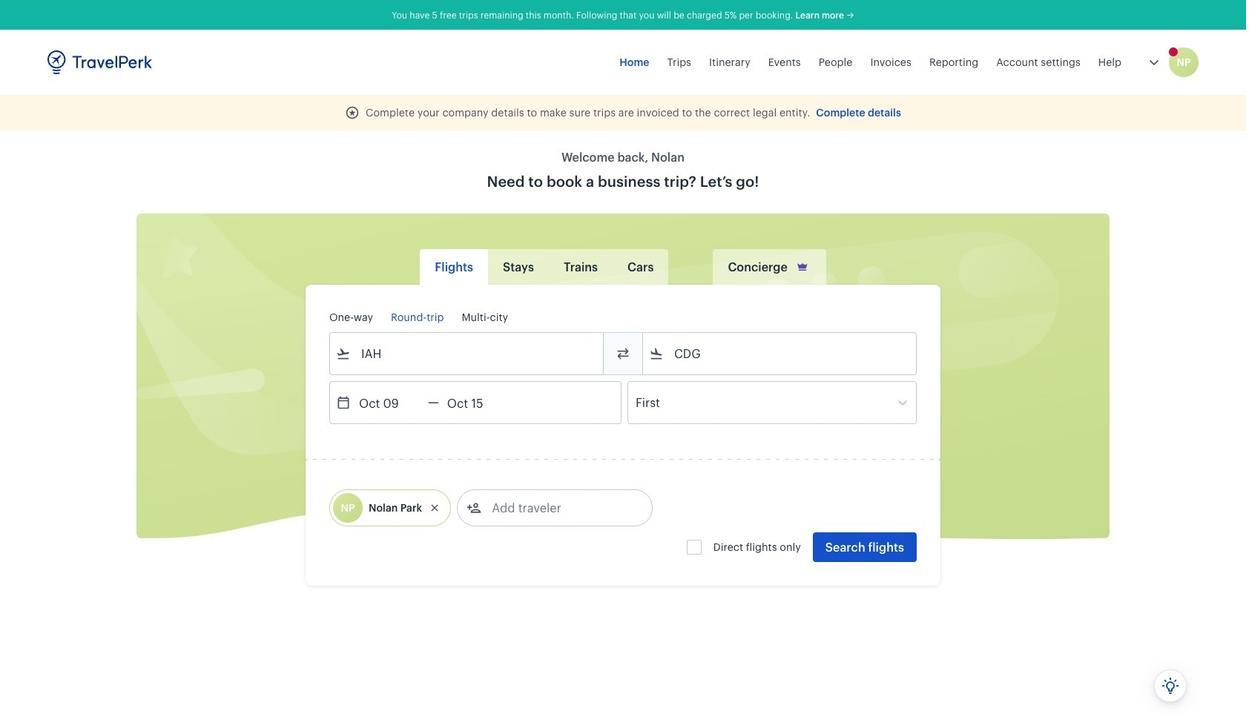 Task type: describe. For each thing, give the bounding box(es) containing it.
From search field
[[351, 342, 584, 366]]

To search field
[[664, 342, 897, 366]]

Add traveler search field
[[482, 496, 636, 520]]



Task type: locate. For each thing, give the bounding box(es) containing it.
Return text field
[[439, 382, 516, 424]]

Depart text field
[[351, 382, 428, 424]]



Task type: vqa. For each thing, say whether or not it's contained in the screenshot.
Alaska Airlines image
no



